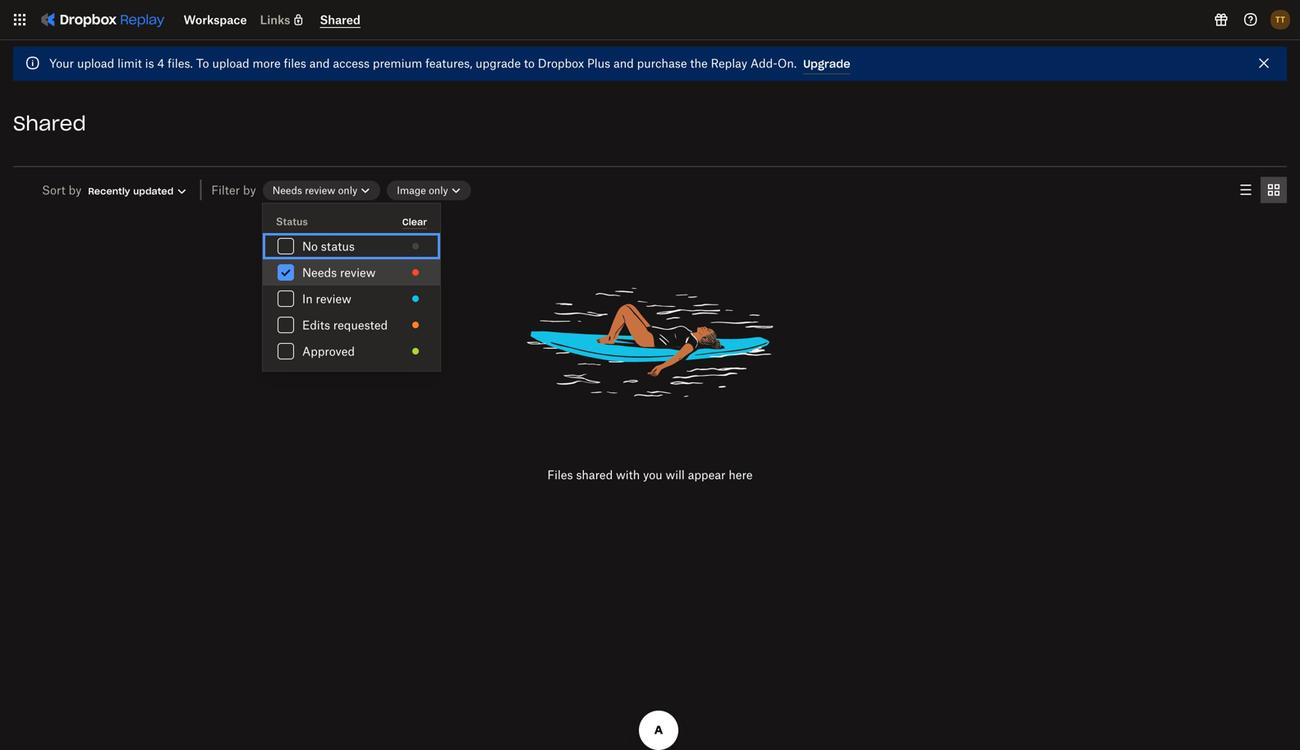 Task type: describe. For each thing, give the bounding box(es) containing it.
access
[[333, 56, 370, 70]]

needs review checkbox item
[[263, 260, 441, 286]]

needs for needs review only
[[273, 184, 302, 197]]

in review
[[302, 292, 352, 306]]

review for needs review only
[[305, 184, 336, 197]]

edits
[[302, 318, 330, 332]]

status
[[276, 216, 308, 228]]

approved checkbox item
[[263, 339, 441, 365]]

status
[[321, 240, 355, 253]]

clear
[[403, 217, 427, 228]]

replay logo - go to homepage image
[[33, 7, 170, 33]]

needs review only button
[[263, 181, 381, 200]]

sort by
[[42, 183, 82, 197]]

no
[[302, 240, 318, 253]]

2 and from the left
[[614, 56, 634, 70]]

4
[[157, 56, 164, 70]]

only
[[338, 184, 358, 197]]

shared
[[576, 468, 613, 482]]

you
[[643, 468, 663, 482]]

with
[[616, 468, 640, 482]]

needs review
[[302, 266, 376, 280]]

the
[[690, 56, 708, 70]]

your upload limit is 4 files. to upload more files and access premium features, upgrade to dropbox plus and purchase the replay add-on.
[[49, 56, 797, 70]]

in
[[302, 292, 313, 306]]

review for in review
[[316, 292, 352, 306]]

will
[[666, 468, 685, 482]]

limit
[[117, 56, 142, 70]]

dropbox
[[538, 56, 584, 70]]

upgrade
[[476, 56, 521, 70]]

filter by
[[212, 183, 256, 197]]

1 and from the left
[[310, 56, 330, 70]]

purchase
[[637, 56, 687, 70]]

edits requested
[[302, 318, 388, 332]]

by for sort by
[[69, 183, 82, 197]]

review for needs review
[[340, 266, 376, 280]]

approved
[[302, 345, 355, 359]]

needs for needs review
[[302, 266, 337, 280]]

is
[[145, 56, 154, 70]]

no status
[[302, 240, 355, 253]]

your upload limit is 4 files. to upload more files and access premium features, upgrade to dropbox plus and purchase the replay add-on. alert
[[13, 47, 1288, 81]]

premium
[[373, 56, 422, 70]]

filter
[[212, 183, 240, 197]]

links
[[260, 13, 290, 27]]



Task type: vqa. For each thing, say whether or not it's contained in the screenshot.
Needs inside popup button
yes



Task type: locate. For each thing, give the bounding box(es) containing it.
by for filter by
[[243, 183, 256, 197]]

requested
[[333, 318, 388, 332]]

review up the in review checkbox item
[[340, 266, 376, 280]]

plus
[[587, 56, 611, 70]]

by right filter
[[243, 183, 256, 197]]

needs up in review
[[302, 266, 337, 280]]

needs inside checkbox item
[[302, 266, 337, 280]]

review
[[305, 184, 336, 197], [340, 266, 376, 280], [316, 292, 352, 306]]

0 vertical spatial review
[[305, 184, 336, 197]]

by right sort
[[69, 183, 82, 197]]

needs review only
[[273, 184, 358, 197]]

shared link
[[320, 12, 361, 28], [320, 13, 361, 27]]

0 horizontal spatial needs
[[273, 184, 302, 197]]

add-
[[751, 56, 778, 70]]

1 vertical spatial shared
[[13, 111, 86, 136]]

files
[[284, 56, 306, 70]]

shared up access
[[320, 13, 361, 27]]

0 horizontal spatial by
[[69, 183, 82, 197]]

shared
[[320, 13, 361, 27], [13, 111, 86, 136]]

no status checkbox item
[[263, 233, 441, 260]]

2 vertical spatial review
[[316, 292, 352, 306]]

and right files
[[310, 56, 330, 70]]

1 horizontal spatial shared
[[320, 13, 361, 27]]

1 horizontal spatial upload
[[212, 56, 250, 70]]

0 horizontal spatial and
[[310, 56, 330, 70]]

upload
[[77, 56, 114, 70], [212, 56, 250, 70]]

files
[[548, 468, 573, 482]]

needs
[[273, 184, 302, 197], [302, 266, 337, 280]]

0 vertical spatial needs
[[273, 184, 302, 197]]

upload right "to"
[[212, 56, 250, 70]]

0 horizontal spatial upload
[[77, 56, 114, 70]]

clear button
[[403, 216, 427, 229]]

review inside dropdown button
[[305, 184, 336, 197]]

your
[[49, 56, 74, 70]]

sort
[[42, 183, 65, 197]]

to
[[524, 56, 535, 70]]

on.
[[778, 56, 797, 70]]

1 vertical spatial needs
[[302, 266, 337, 280]]

menu
[[263, 204, 441, 371]]

and right plus
[[614, 56, 634, 70]]

edits requested checkbox item
[[263, 312, 441, 339]]

1 horizontal spatial and
[[614, 56, 634, 70]]

features,
[[426, 56, 473, 70]]

1 horizontal spatial needs
[[302, 266, 337, 280]]

1 by from the left
[[69, 183, 82, 197]]

1 horizontal spatial by
[[243, 183, 256, 197]]

0 horizontal spatial shared
[[13, 111, 86, 136]]

shared down the your at the left top of the page
[[13, 111, 86, 136]]

here
[[729, 468, 753, 482]]

1 upload from the left
[[77, 56, 114, 70]]

and
[[310, 56, 330, 70], [614, 56, 634, 70]]

needs up status
[[273, 184, 302, 197]]

by
[[69, 183, 82, 197], [243, 183, 256, 197]]

review right in
[[316, 292, 352, 306]]

replay
[[711, 56, 748, 70]]

2 upload from the left
[[212, 56, 250, 70]]

in review checkbox item
[[263, 286, 441, 312]]

0 vertical spatial shared
[[320, 13, 361, 27]]

review left only
[[305, 184, 336, 197]]

2 by from the left
[[243, 183, 256, 197]]

files shared with you will appear here
[[548, 468, 753, 482]]

to
[[196, 56, 209, 70]]

more
[[253, 56, 281, 70]]

tab list
[[1233, 177, 1288, 203]]

workspace
[[184, 13, 247, 27]]

tile view image
[[1264, 180, 1284, 200]]

upload left limit
[[77, 56, 114, 70]]

list view image
[[1237, 180, 1256, 200]]

appear
[[688, 468, 726, 482]]

menu containing no status
[[263, 204, 441, 371]]

1 vertical spatial review
[[340, 266, 376, 280]]

needs inside dropdown button
[[273, 184, 302, 197]]

files.
[[168, 56, 193, 70]]

workspace link
[[184, 12, 247, 27], [184, 13, 247, 27]]



